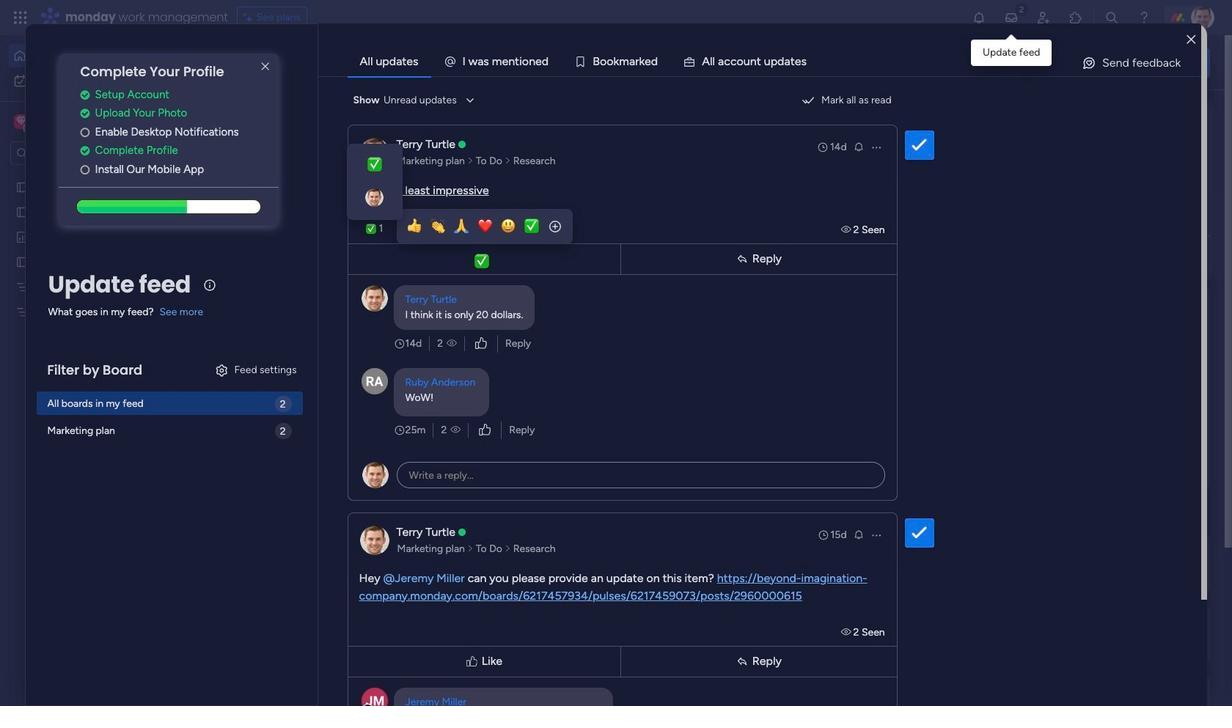 Task type: locate. For each thing, give the bounding box(es) containing it.
1 vertical spatial check circle image
[[80, 146, 90, 157]]

notifications image
[[972, 10, 987, 25]]

2 reminder image from the top
[[853, 529, 865, 540]]

Search in workspace field
[[31, 145, 123, 162]]

0 vertical spatial v2 seen image
[[841, 223, 854, 236]]

reminder image for options image
[[853, 141, 865, 152]]

update feed image
[[1005, 10, 1019, 25]]

1 horizontal spatial public board image
[[725, 268, 741, 284]]

check circle image up check circle image
[[80, 89, 90, 100]]

close recently visited image
[[227, 120, 244, 137]]

check circle image down workspace selection 'element'
[[80, 146, 90, 157]]

1 vertical spatial option
[[9, 69, 178, 92]]

v2 like image for v2 seen icon
[[479, 422, 491, 438]]

tab list
[[348, 47, 1202, 76]]

check circle image
[[80, 89, 90, 100], [80, 146, 90, 157]]

0 vertical spatial v2 like image
[[476, 336, 487, 352]]

slider arrow image
[[467, 154, 474, 168], [505, 154, 511, 168], [467, 542, 474, 557], [505, 542, 511, 557]]

0 horizontal spatial public board image
[[15, 205, 29, 219]]

add to favorites image
[[675, 268, 690, 283]]

public board image down public dashboard image
[[15, 255, 29, 269]]

1 vertical spatial v2 like image
[[479, 422, 491, 438]]

0 vertical spatial option
[[9, 44, 178, 68]]

see plans image
[[243, 10, 257, 26]]

1 vertical spatial circle o image
[[80, 164, 90, 175]]

add to favorites image
[[435, 268, 450, 283]]

list box
[[0, 171, 187, 522]]

0 vertical spatial public board image
[[15, 205, 29, 219]]

2 workspace image from the left
[[16, 114, 26, 130]]

0 vertical spatial circle o image
[[80, 127, 90, 138]]

1 workspace image from the left
[[14, 114, 29, 130]]

v2 user feedback image
[[1003, 54, 1014, 71]]

1 reminder image from the top
[[853, 141, 865, 152]]

v2 bolt switch image
[[1117, 55, 1126, 71]]

public board image up public dashboard image
[[15, 205, 29, 219]]

invite members image
[[1037, 10, 1052, 25]]

circle o image
[[80, 127, 90, 138], [80, 164, 90, 175]]

circle o image down check circle image
[[80, 127, 90, 138]]

close image
[[1188, 34, 1196, 45]]

select product image
[[13, 10, 28, 25]]

0 vertical spatial reminder image
[[853, 141, 865, 152]]

workspace image
[[14, 114, 29, 130], [16, 114, 26, 130]]

workspace selection element
[[14, 113, 123, 132]]

remove from favorites image
[[435, 448, 450, 463]]

reminder image for options icon at the bottom
[[853, 529, 865, 540]]

tab
[[348, 47, 431, 76]]

public board image right add to favorites icon
[[725, 268, 741, 284]]

options image
[[871, 529, 883, 541]]

public board image
[[15, 205, 29, 219], [725, 268, 741, 284]]

reminder image left options icon at the bottom
[[853, 529, 865, 540]]

help center element
[[991, 605, 1211, 664]]

dapulse x slim image
[[257, 58, 274, 76]]

v2 like image
[[476, 336, 487, 352], [479, 422, 491, 438]]

reminder image
[[853, 141, 865, 152], [853, 529, 865, 540]]

1 vertical spatial reminder image
[[853, 529, 865, 540]]

reminder image left options image
[[853, 141, 865, 152]]

public board image
[[15, 180, 29, 194], [15, 255, 29, 269], [485, 268, 501, 284]]

0 vertical spatial check circle image
[[80, 89, 90, 100]]

option
[[9, 44, 178, 68], [9, 69, 178, 92], [0, 174, 187, 176]]

options image
[[871, 141, 883, 153]]

circle o image down search in workspace field
[[80, 164, 90, 175]]

v2 seen image
[[841, 223, 854, 236], [447, 336, 457, 351], [841, 626, 854, 639]]



Task type: vqa. For each thing, say whether or not it's contained in the screenshot.
the unread
no



Task type: describe. For each thing, give the bounding box(es) containing it.
1 vertical spatial public board image
[[725, 268, 741, 284]]

public dashboard image
[[15, 230, 29, 244]]

getting started element
[[991, 535, 1211, 594]]

monday marketplace image
[[1069, 10, 1084, 25]]

1 check circle image from the top
[[80, 89, 90, 100]]

2 vertical spatial v2 seen image
[[841, 626, 854, 639]]

2 check circle image from the top
[[80, 146, 90, 157]]

public board image right add to favorites image
[[485, 268, 501, 284]]

dapulse x slim image
[[1189, 106, 1206, 124]]

2 circle o image from the top
[[80, 164, 90, 175]]

contact sales element
[[991, 676, 1211, 707]]

check circle image
[[80, 108, 90, 119]]

1 vertical spatial v2 seen image
[[447, 336, 457, 351]]

2 element
[[375, 553, 392, 570]]

2 vertical spatial option
[[0, 174, 187, 176]]

2 image
[[1016, 1, 1029, 17]]

quick search results list box
[[227, 137, 955, 512]]

v2 seen image
[[451, 423, 461, 438]]

help image
[[1137, 10, 1152, 25]]

public board image up public dashboard image
[[15, 180, 29, 194]]

search everything image
[[1105, 10, 1120, 25]]

terry turtle image
[[1192, 6, 1215, 29]]

templates image image
[[1004, 295, 1198, 397]]

v2 like image for v2 seen image to the middle
[[476, 336, 487, 352]]

give feedback image
[[1082, 56, 1097, 70]]

1 circle o image from the top
[[80, 127, 90, 138]]



